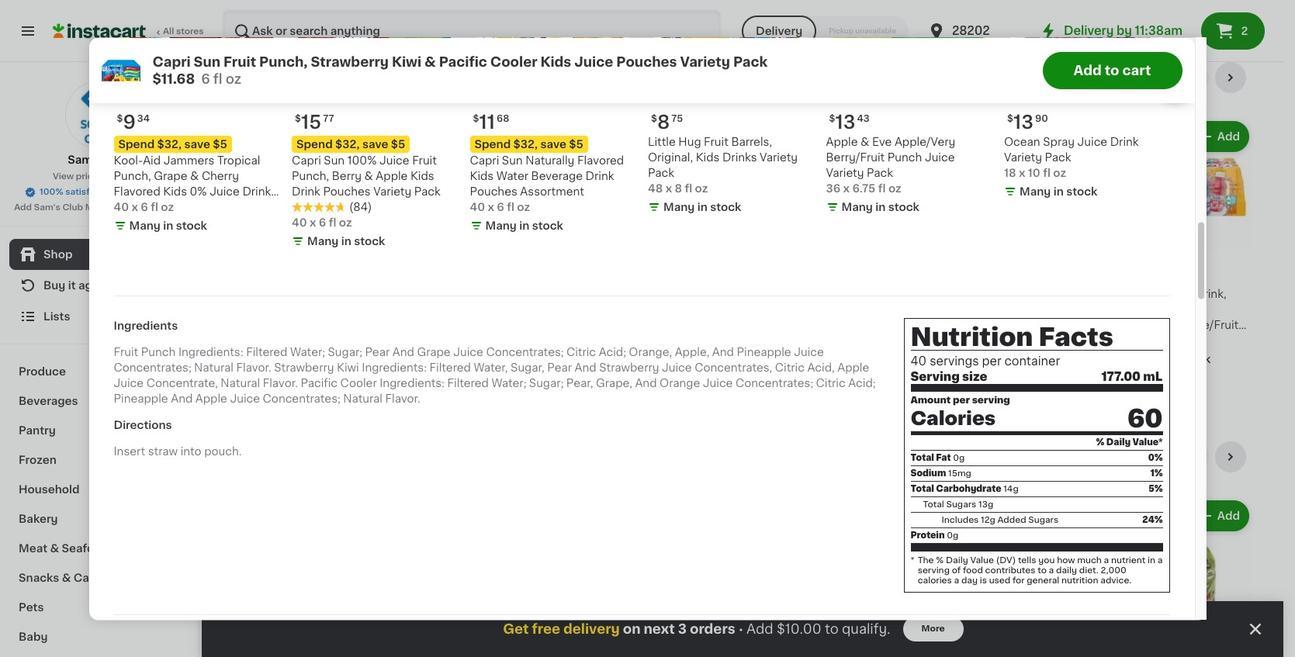 Task type: locate. For each thing, give the bounding box(es) containing it.
kool-
[[114, 156, 143, 166]]

1 24 from the left
[[1117, 335, 1132, 346]]

2 vertical spatial pacific
[[301, 378, 338, 389]]

kids
[[540, 55, 571, 68], [696, 153, 720, 163], [410, 171, 434, 182], [470, 171, 494, 182], [163, 187, 187, 198], [312, 320, 336, 331]]

2 vertical spatial cooler
[[340, 378, 377, 389]]

0 vertical spatial per
[[982, 356, 1002, 367]]

juice inside capri sun 100% juice fruit punch, berry & apple kids drink pouches variety pack
[[379, 156, 409, 166]]

punch for berry/fruit
[[888, 153, 922, 163]]

container
[[1147, 1, 1201, 12], [1005, 356, 1060, 367]]

filtered left water,
[[430, 363, 471, 373]]

1 all from the top
[[1103, 72, 1116, 83]]

juice inside capri sun fruit punch, strawberry kiwi & pacific cooler kids juice pouches variety pack $11.68 6 fl oz
[[574, 55, 613, 68]]

x inside little hug fruit barrels, original, kids drinks variety pack 48 x 8 fl oz
[[666, 184, 672, 194]]

pack inside ocean spray juice drink variety pack
[[716, 304, 742, 315]]

get free delivery on next 3 orders • add $10.00 to qualify.
[[503, 623, 891, 636]]

$32, up 'aid'
[[157, 139, 182, 150]]

items
[[300, 408, 332, 419]]

$8.14 element
[[380, 639, 515, 657]]

spend $32, save $5 for 11
[[475, 139, 583, 150]]

3 member's from the left
[[823, 289, 877, 300]]

serving inside * the % daily value (dv) tells you how much a nutrient in a serving of food contributes to a daily diet. 2,000 calories a day is used for general nutrition advice.
[[918, 567, 950, 575]]

(81)
[[1027, 320, 1048, 331]]

fruit inside capri sun fruit punch, strawberry kiwi & pacific cooler kids juice pouches variety pack $11.68 6 fl oz
[[224, 55, 256, 68]]

2 lemonade from the left
[[878, 304, 936, 315]]

in down flavored,
[[1167, 354, 1177, 365]]

2 5 from the left
[[547, 1, 554, 12]]

0 horizontal spatial lb
[[409, 1, 419, 12]]

1 horizontal spatial mark
[[585, 289, 612, 300]]

1 horizontal spatial member's
[[528, 289, 582, 300]]

lemonade for member's mark natural lemonade
[[878, 304, 936, 315]]

produce link
[[9, 357, 189, 386]]

*
[[911, 557, 915, 565]]

6.75
[[852, 184, 876, 194]]

0 vertical spatial punch
[[888, 153, 922, 163]]

$ 13 90
[[1007, 114, 1048, 132]]

pacific inside capri sun fruit punch, strawberry kiwi & pacific cooler kids juice pouches variety pack
[[233, 320, 270, 331]]

kiwi up (74)
[[296, 304, 318, 315]]

capri sun naturally flavored kids water beverage drink pouches assortment 40 x 6 fl oz
[[470, 156, 624, 213]]

mark inside member's mark strawberry lemonade
[[585, 289, 612, 300]]

view for fruit juice
[[1074, 72, 1101, 83]]

little hug fruit barrels, original, kids drinks variety pack 48 x 8 fl oz
[[648, 137, 798, 194]]

all left (20+)
[[1103, 72, 1116, 83]]

capri for capri sun fruit punch, strawberry kiwi & pacific cooler kids juice pouches variety pack
[[233, 289, 262, 300]]

10 down 'pineapple/grape/fruit'
[[1143, 335, 1156, 346]]

pouches down 16
[[616, 55, 677, 68]]

$32, up naturally
[[513, 139, 538, 150]]

1 mark from the left
[[438, 289, 465, 300]]

citric down acid,
[[816, 378, 846, 389]]

5
[[528, 1, 535, 12], [547, 1, 554, 12]]

member's for member's mark strawberry lemonade
[[528, 289, 582, 300]]

water; down water,
[[491, 378, 526, 389]]

8 right 48
[[675, 184, 682, 194]]

40 x 6 fl oz down (74)
[[233, 351, 293, 362]]

buy
[[43, 280, 65, 291]]

filtered up spend $32, save $5 see eligible items
[[246, 347, 287, 358]]

10 right 18
[[1028, 168, 1040, 179]]

2 inside button
[[1241, 26, 1248, 36]]

0 vertical spatial serving
[[972, 396, 1010, 406]]

acid; up grape,
[[599, 347, 626, 358]]

spend for 15
[[296, 139, 333, 150]]

apple inside apple & eve apple/very berry/fruit punch juice variety pack 36 x 6.75 fl oz
[[826, 137, 858, 148]]

100% up the (81)
[[1008, 289, 1037, 300]]

lemonade inside 'member's mark natural lemonade'
[[878, 304, 936, 315]]

view down % daily value*
[[1073, 452, 1100, 462]]

cooler inside fruit punch ingredients: filtered water; sugar; pear and grape juice concentrates; citric acid; orange, apple, and pineapple juice concentrates; natural flavor. strawberry kiwi ingredients: filtered water, sugar, pear and strawberry juice concentrates, citric acid, apple juice concentrate, natural flavor. pacific cooler ingredients: filtered water; sugar; pear, grape, and orange juice concentrates; citric acid; pineapple and apple juice concentrates; natural flavor.
[[340, 378, 377, 389]]

by
[[1117, 25, 1132, 36]]

2 for 2 x 86 fl oz
[[970, 335, 977, 346]]

punch inside welch's juice drink, orange pineapple/grape/fruit punch flavored, 24 pack
[[1117, 335, 1152, 346]]

1 horizontal spatial daily
[[1106, 439, 1131, 447]]

mark
[[438, 289, 465, 300], [585, 289, 612, 300], [880, 289, 907, 300]]

item carousel region containing fresh vegetables
[[233, 442, 1252, 657]]

1 horizontal spatial lemonade
[[878, 304, 936, 315]]

1 vertical spatial container
[[1005, 356, 1060, 367]]

77
[[323, 114, 334, 124]]

1 horizontal spatial per
[[982, 356, 1002, 367]]

34
[[137, 114, 150, 124]]

container inside button
[[1147, 1, 1201, 12]]

$ left '90'
[[1007, 114, 1013, 124]]

24 inside welch's juice drink, orange pineapple/grape/fruit punch flavored, 24 pack
[[1207, 335, 1221, 346]]

nutrient
[[1111, 557, 1146, 565]]

kiwi for capri sun fruit punch, strawberry kiwi & pacific cooler kids juice pouches variety pack
[[296, 304, 318, 315]]

16 oz button
[[675, 0, 810, 29]]

★★★★★
[[292, 202, 346, 213], [292, 202, 346, 213], [970, 320, 1024, 331], [970, 320, 1024, 331], [233, 335, 287, 346], [233, 335, 287, 346]]

1 horizontal spatial spray
[[1043, 137, 1075, 148]]

view inside popup button
[[1074, 72, 1101, 83]]

& down jammers
[[190, 171, 199, 182]]

lemonade inside member's mark strawberry lemonade
[[590, 304, 648, 315]]

0 horizontal spatial 8
[[657, 114, 670, 132]]

0g down includes
[[947, 532, 959, 540]]

water
[[496, 171, 528, 182]]

punch
[[888, 153, 922, 163], [1117, 335, 1152, 346], [141, 347, 176, 358]]

policy
[[109, 172, 136, 181]]

kiwi for capri sun fruit punch, strawberry kiwi & pacific cooler kids juice pouches variety pack $11.68 6 fl oz
[[392, 55, 421, 68]]

concentrates,
[[695, 363, 772, 373]]

juice inside ocean spray juice drink variety pack
[[749, 289, 778, 300]]

eve
[[872, 137, 892, 148]]

berry/fruit
[[826, 153, 885, 163]]

1 sponsored badge image from the top
[[675, 31, 722, 40]]

fl down 'pineapple/grape/fruit'
[[1158, 335, 1166, 346]]

stock down ocean spray juice drink variety pack 18 x 10 fl oz
[[1066, 187, 1098, 198]]

0 horizontal spatial 13
[[835, 114, 856, 132]]

spend $32, save $5
[[118, 139, 227, 150], [296, 139, 405, 150], [475, 139, 583, 150]]

$5 up "items"
[[329, 391, 343, 402]]

apple & eve apple/very berry/fruit punch juice variety pack 36 x 6.75 fl oz
[[826, 137, 956, 194]]

drink inside capri sun 100% juice fruit punch, berry & apple kids drink pouches variety pack
[[292, 187, 320, 198]]

member's inside the member's mark 100% pulp free orange juice
[[380, 289, 435, 300]]

100% left satisfaction at the left top of the page
[[40, 188, 63, 196]]

10 inside ocean spray juice drink variety pack 18 x 10 fl oz
[[1028, 168, 1040, 179]]

view inside "popup button"
[[1073, 452, 1100, 462]]

view all (40+)
[[1073, 452, 1148, 462]]

drink inside kool-aid jammers tropical punch, grape & cherry flavored kids 0% juice drink pouches
[[242, 187, 271, 198]]

1 horizontal spatial 3
[[399, 1, 406, 12]]

spend up kool-
[[118, 139, 155, 150]]

capri inside capri sun fruit punch, strawberry kiwi & pacific cooler kids juice pouches variety pack
[[233, 289, 262, 300]]

servings per container
[[930, 356, 1060, 367]]

1 vertical spatial kiwi
[[296, 304, 318, 315]]

1 horizontal spatial 2
[[1241, 26, 1248, 36]]

to inside * the % daily value (dv) tells you how much a nutrient in a serving of food contributes to a daily diet. 2,000 calories a day is used for general nutrition advice.
[[1038, 567, 1047, 575]]

many inside the 24 x 10 fl oz many in stock
[[1133, 354, 1164, 365]]

2 lb from the left
[[557, 1, 567, 12]]

sun for capri sun fruit punch, strawberry kiwi & pacific cooler kids juice pouches variety pack $11.68 6 fl oz
[[194, 55, 220, 68]]

daily
[[1106, 439, 1131, 447], [946, 557, 968, 565]]

1 vertical spatial sugars
[[1028, 516, 1059, 525]]

kids for capri sun fruit punch, strawberry kiwi & pacific cooler kids juice pouches variety pack $11.68 6 fl oz
[[540, 55, 571, 68]]

1 vertical spatial total
[[911, 485, 934, 494]]

0 horizontal spatial container
[[1005, 356, 1060, 367]]

1 horizontal spatial pear
[[547, 363, 572, 373]]

spray up concentrates,
[[714, 289, 746, 300]]

flavored up beverage
[[577, 156, 624, 166]]

1 lemonade from the left
[[590, 304, 648, 315]]

0 vertical spatial sugar;
[[328, 347, 362, 358]]

1 13 from the left
[[835, 114, 856, 132]]

pacific inside fruit punch ingredients: filtered water; sugar; pear and grape juice concentrates; citric acid; orange, apple, and pineapple juice concentrates; natural flavor. strawberry kiwi ingredients: filtered water, sugar, pear and strawberry juice concentrates, citric acid, apple juice concentrate, natural flavor. pacific cooler ingredients: filtered water; sugar; pear, grape, and orange juice concentrates; citric acid; pineapple and apple juice concentrates; natural flavor.
[[301, 378, 338, 389]]

add button
[[303, 123, 363, 151], [451, 123, 511, 151], [598, 123, 658, 151], [893, 123, 953, 151], [1040, 123, 1100, 151], [1188, 123, 1248, 151], [893, 502, 953, 530], [1040, 502, 1100, 530], [1188, 502, 1248, 530]]

1 vertical spatial grape
[[417, 347, 451, 358]]

2 vertical spatial flavor.
[[385, 394, 420, 404]]

& inside capri sun fruit punch, strawberry kiwi & pacific cooler kids juice pouches variety pack
[[321, 304, 329, 315]]

2 down 12 oz container button
[[1241, 26, 1248, 36]]

punch up 177.00 ml
[[1117, 335, 1152, 346]]

2 horizontal spatial kiwi
[[392, 55, 421, 68]]

2 13 from the left
[[1013, 114, 1034, 132]]

pouches for capri sun fruit punch, strawberry kiwi & pacific cooler kids juice pouches variety pack $11.68 6 fl oz
[[616, 55, 677, 68]]

fruit inside little hug fruit barrels, original, kids drinks variety pack 48 x 8 fl oz
[[704, 137, 729, 148]]

all stores link
[[53, 9, 205, 53]]

sugar,
[[511, 363, 545, 373]]

24 right flavored,
[[1207, 335, 1221, 346]]

juice inside the member's mark 100% pulp free orange juice
[[477, 304, 507, 315]]

see
[[233, 408, 254, 419]]

orange inside the member's mark 100% pulp free orange juice
[[434, 304, 475, 315]]

1 horizontal spatial flavored
[[577, 156, 624, 166]]

fl up spend $32, save $5 see eligible items
[[270, 351, 277, 362]]

x inside ocean spray juice drink variety pack 18 x 10 fl oz
[[1019, 168, 1025, 179]]

2 mark from the left
[[585, 289, 612, 300]]

delivery inside "button"
[[756, 26, 803, 36]]

$ inside $ 15 77
[[295, 114, 301, 124]]

1 5 from the left
[[528, 1, 535, 12]]

1 vertical spatial all
[[1103, 452, 1116, 462]]

0 vertical spatial 2
[[1241, 26, 1248, 36]]

0g
[[953, 454, 965, 463], [947, 532, 959, 540]]

& inside capri sun 100% juice fruit punch, berry & apple kids drink pouches variety pack
[[364, 171, 373, 182]]

filtered
[[246, 347, 287, 358], [430, 363, 471, 373], [447, 378, 489, 389]]

capri inside capri sun 100% juice fruit punch, berry & apple kids drink pouches variety pack
[[292, 156, 321, 166]]

flavored down policy
[[114, 187, 160, 198]]

1 vertical spatial daily
[[946, 557, 968, 565]]

save
[[184, 139, 210, 150], [362, 139, 388, 150], [540, 139, 566, 150], [154, 203, 174, 212], [300, 391, 326, 402]]

1 horizontal spatial punch
[[888, 153, 922, 163]]

0 horizontal spatial spend $32, save $5
[[118, 139, 227, 150]]

save up naturally
[[540, 139, 566, 150]]

kids up (74)
[[312, 320, 336, 331]]

hug
[[679, 137, 701, 148]]

2 sponsored badge image from the top
[[675, 356, 722, 365]]

fruit inside capri sun 100% juice fruit punch, berry & apple kids drink pouches variety pack
[[412, 156, 437, 166]]

0 vertical spatial view
[[1074, 72, 1101, 83]]

fruit punch ingredients: filtered water; sugar; pear and grape juice concentrates; citric acid; orange, apple, and pineapple juice concentrates; natural flavor. strawberry kiwi ingredients: filtered water, sugar, pear and strawberry juice concentrates, citric acid, apple juice concentrate, natural flavor. pacific cooler ingredients: filtered water; sugar; pear, grape, and orange juice concentrates; citric acid; pineapple and apple juice concentrates; natural flavor.
[[114, 347, 876, 404]]

sun inside capri sun naturally flavored kids water beverage drink pouches assortment 40 x 6 fl oz
[[502, 156, 523, 166]]

total up "sodium"
[[911, 454, 934, 463]]

0 vertical spatial club
[[104, 154, 130, 165]]

all stores
[[163, 27, 204, 36]]

punch inside fruit punch ingredients: filtered water; sugar; pear and grape juice concentrates; citric acid; orange, apple, and pineapple juice concentrates; natural flavor. strawberry kiwi ingredients: filtered water, sugar, pear and strawberry juice concentrates, citric acid, apple juice concentrate, natural flavor. pacific cooler ingredients: filtered water; sugar; pear, grape, and orange juice concentrates; citric acid; pineapple and apple juice concentrates; natural flavor.
[[141, 347, 176, 358]]

club up policy
[[104, 154, 130, 165]]

$ for $ 8 75
[[651, 114, 657, 124]]

variety inside little hug fruit barrels, original, kids drinks variety pack 48 x 8 fl oz
[[760, 153, 798, 163]]

lb
[[409, 1, 419, 12], [557, 1, 567, 12]]

2 24 from the left
[[1207, 335, 1221, 346]]

$ left 34
[[117, 114, 123, 124]]

total for total carbohydrate
[[911, 485, 934, 494]]

apple inside mott's 100% original apple juice
[[970, 304, 1002, 315]]

container for 12 oz container
[[1147, 1, 1201, 12]]

0 horizontal spatial lemonade
[[590, 304, 648, 315]]

1 vertical spatial citric
[[775, 363, 805, 373]]

2 many in stock button from the left
[[970, 0, 1105, 36]]

0 horizontal spatial cooler
[[273, 320, 309, 331]]

tropical
[[217, 156, 260, 166]]

strawberry inside member's mark strawberry lemonade
[[528, 304, 588, 315]]

2 left 86
[[970, 335, 977, 346]]

$5 up tropical
[[213, 139, 227, 150]]

x inside capri sun naturally flavored kids water beverage drink pouches assortment 40 x 6 fl oz
[[488, 202, 494, 213]]

1 vertical spatial 0%
[[1148, 454, 1163, 463]]

16
[[675, 16, 687, 27]]

$5 for 9
[[213, 139, 227, 150]]

(74)
[[290, 335, 312, 346]]

0 vertical spatial daily
[[1106, 439, 1131, 447]]

spend up see
[[234, 391, 271, 402]]

how
[[1057, 557, 1075, 565]]

0 vertical spatial sugars
[[946, 501, 976, 509]]

2 horizontal spatial spend $32, save $5
[[475, 139, 583, 150]]

stock down the member's mark 100% pulp free orange juice
[[442, 338, 474, 349]]

ocean inside ocean spray juice drink variety pack 18 x 10 fl oz
[[1004, 137, 1040, 148]]

kids inside kool-aid jammers tropical punch, grape & cherry flavored kids 0% juice drink pouches
[[163, 187, 187, 198]]

13 left '90'
[[1013, 114, 1034, 132]]

15mg
[[948, 470, 971, 478]]

2 horizontal spatial citric
[[816, 378, 846, 389]]

orange,
[[629, 347, 672, 358]]

oz down 'pineapple/grape/fruit'
[[1169, 335, 1182, 346]]

product group
[[675, 0, 810, 43], [233, 118, 368, 421], [380, 118, 515, 355], [528, 118, 663, 355], [675, 118, 810, 369], [823, 118, 958, 355], [970, 118, 1105, 370], [1117, 118, 1252, 370], [823, 497, 958, 657], [970, 497, 1105, 657], [1117, 497, 1252, 657]]

2 all from the top
[[1103, 452, 1116, 462]]

$ for $ 13 43
[[829, 114, 835, 124]]

sodium
[[911, 470, 946, 478]]

beverages link
[[9, 386, 189, 416]]

save up capri sun 100% juice fruit punch, berry & apple kids drink pouches variety pack
[[362, 139, 388, 150]]

$ for $ 9 34
[[117, 114, 123, 124]]

item carousel region containing fruit juice
[[233, 62, 1252, 429]]

1 horizontal spatial water;
[[491, 378, 526, 389]]

1 lb from the left
[[409, 1, 419, 12]]

cooler for capri sun fruit punch, strawberry kiwi & pacific cooler kids juice pouches variety pack
[[273, 320, 309, 331]]

100% inside button
[[40, 188, 63, 196]]

pouches down the guarantee
[[114, 202, 161, 213]]

punch down apple/very
[[888, 153, 922, 163]]

None search field
[[222, 9, 722, 53]]

3 x 3 lb
[[380, 1, 419, 12]]

variety inside ocean spray juice drink variety pack 18 x 10 fl oz
[[1004, 153, 1042, 163]]

variety
[[680, 55, 730, 68], [760, 153, 798, 163], [1004, 153, 1042, 163], [826, 168, 864, 179], [373, 187, 411, 198], [675, 304, 713, 315], [316, 335, 354, 346]]

sponsored badge image
[[675, 31, 722, 40], [675, 356, 722, 365]]

1 horizontal spatial 8
[[675, 184, 682, 194]]

6 inside capri sun fruit punch, strawberry kiwi & pacific cooler kids juice pouches variety pack $11.68 6 fl oz
[[201, 72, 210, 85]]

in
[[282, 4, 292, 15], [1019, 19, 1030, 30], [1054, 187, 1064, 198], [697, 202, 708, 213], [875, 202, 886, 213], [163, 221, 173, 232], [519, 221, 529, 232], [341, 236, 351, 247], [430, 338, 440, 349], [577, 338, 587, 349], [725, 338, 735, 349], [872, 338, 882, 349], [1019, 354, 1030, 365], [1167, 354, 1177, 365], [282, 369, 292, 380], [1148, 557, 1155, 565]]

save for 9
[[184, 139, 210, 150]]

carbohydrate
[[936, 485, 1001, 494]]

1 vertical spatial punch
[[1117, 335, 1152, 346]]

3 spend $32, save $5 from the left
[[475, 139, 583, 150]]

welch's juice drink, orange pineapple/grape/fruit punch flavored, 24 pack
[[1117, 289, 1250, 346]]

0 horizontal spatial many in stock button
[[233, 0, 368, 20]]

1 vertical spatial ingredients:
[[362, 363, 427, 373]]

0 horizontal spatial pacific
[[233, 320, 270, 331]]

0 vertical spatial 0%
[[190, 187, 207, 198]]

cooler inside capri sun fruit punch, strawberry kiwi & pacific cooler kids juice pouches variety pack
[[273, 320, 309, 331]]

2 member's from the left
[[528, 289, 582, 300]]

spend down $ 11 68
[[475, 139, 511, 150]]

1 vertical spatial pacific
[[233, 320, 270, 331]]

0 horizontal spatial citric
[[566, 347, 596, 358]]

kool-aid jammers tropical punch, grape & cherry flavored kids 0% juice drink pouches
[[114, 156, 271, 213]]

1 horizontal spatial orange
[[660, 378, 700, 389]]

save up "items"
[[300, 391, 326, 402]]

1 vertical spatial sam's
[[34, 203, 60, 212]]

$ for $ 15 77
[[295, 114, 301, 124]]

spend
[[118, 139, 155, 150], [296, 139, 333, 150], [475, 139, 511, 150], [234, 391, 271, 402]]

juice inside ocean spray juice drink variety pack 18 x 10 fl oz
[[1078, 137, 1107, 148]]

capri inside capri sun naturally flavored kids water beverage drink pouches assortment 40 x 6 fl oz
[[470, 156, 499, 166]]

13 left 43
[[835, 114, 856, 132]]

mark for natural
[[880, 289, 907, 300]]

frozen link
[[9, 445, 189, 475]]

member's inside 'member's mark natural lemonade'
[[823, 289, 877, 300]]

pack inside capri sun fruit punch, strawberry kiwi & pacific cooler kids juice pouches variety pack $11.68 6 fl oz
[[733, 55, 768, 68]]

kids for capri sun 100% juice fruit punch, berry & apple kids drink pouches variety pack
[[410, 171, 434, 182]]

serving
[[972, 396, 1010, 406], [918, 567, 950, 575]]

13 for $ 13 43
[[835, 114, 856, 132]]

1 horizontal spatial lb
[[557, 1, 567, 12]]

more
[[922, 625, 945, 633]]

0 vertical spatial 0g
[[953, 454, 965, 463]]

0 horizontal spatial 24
[[1117, 335, 1132, 346]]

0 vertical spatial pineapple
[[737, 347, 791, 358]]

sun for capri sun fruit punch, strawberry kiwi & pacific cooler kids juice pouches variety pack
[[265, 289, 286, 300]]

11
[[479, 114, 495, 132]]

capri for capri sun fruit punch, strawberry kiwi & pacific cooler kids juice pouches variety pack $11.68 6 fl oz
[[152, 55, 191, 68]]

in down free
[[430, 338, 440, 349]]

club
[[104, 154, 130, 165], [62, 203, 83, 212]]

a down you
[[1049, 567, 1054, 575]]

lemonade for member's mark strawberry lemonade
[[590, 304, 648, 315]]

serving
[[911, 372, 960, 383]]

pouches down berry
[[323, 187, 371, 198]]

total down "sodium"
[[911, 485, 934, 494]]

sponsored badge image inside item carousel region
[[675, 356, 722, 365]]

ocean inside ocean spray juice drink variety pack
[[675, 289, 711, 300]]

apple down 'mott's'
[[970, 304, 1002, 315]]

& left the pulp
[[321, 304, 329, 315]]

100% inside capri sun 100% juice fruit punch, berry & apple kids drink pouches variety pack
[[347, 156, 377, 166]]

1 vertical spatial pear
[[547, 363, 572, 373]]

oz down assortment
[[517, 202, 530, 213]]

view left (20+)
[[1074, 72, 1101, 83]]

buy it again link
[[9, 270, 189, 301]]

1 spend $32, save $5 from the left
[[118, 139, 227, 150]]

1 horizontal spatial pacific
[[301, 378, 338, 389]]

0 vertical spatial water;
[[290, 347, 325, 358]]

pear
[[365, 347, 390, 358], [547, 363, 572, 373]]

orange down welch's
[[1117, 304, 1158, 315]]

per
[[982, 356, 1002, 367], [953, 396, 970, 406]]

in down assortment
[[519, 221, 529, 232]]

2 horizontal spatial mark
[[880, 289, 907, 300]]

$ for $ 11 68
[[473, 114, 479, 124]]

in down ocean spray juice drink variety pack 18 x 10 fl oz
[[1054, 187, 1064, 198]]

kids inside capri sun fruit punch, strawberry kiwi & pacific cooler kids juice pouches variety pack
[[312, 320, 336, 331]]

$ for $ 13 90
[[1007, 114, 1013, 124]]

$ 13 43
[[829, 114, 870, 132]]

in up concentrates,
[[725, 338, 735, 349]]

kiwi inside capri sun fruit punch, strawberry kiwi & pacific cooler kids juice pouches variety pack
[[296, 304, 318, 315]]

sugar; up "items"
[[328, 347, 362, 358]]

14g
[[1004, 485, 1019, 494]]

ocean up apple,
[[675, 289, 711, 300]]

1 horizontal spatial sugar;
[[529, 378, 564, 389]]

ingredients: up concentrate,
[[178, 347, 243, 358]]

pouches down water
[[470, 187, 517, 198]]

all inside "popup button"
[[1103, 452, 1116, 462]]

0 vertical spatial grape
[[154, 171, 187, 182]]

2 spend $32, save $5 from the left
[[296, 139, 405, 150]]

0 horizontal spatial club
[[62, 203, 83, 212]]

member's inside member's mark strawberry lemonade
[[528, 289, 582, 300]]

lb for 3 x 3 lb
[[409, 1, 419, 12]]

produce
[[19, 366, 66, 377]]

per for serving
[[953, 396, 970, 406]]

add inside get free delivery on next 3 orders • add $10.00 to qualify.
[[747, 623, 773, 636]]

spend $32, save $5 up naturally
[[475, 139, 583, 150]]

0 horizontal spatial member's
[[380, 289, 435, 300]]

1 vertical spatial ocean
[[675, 289, 711, 300]]

$ 15 77
[[295, 114, 334, 132]]

shop link
[[9, 239, 189, 270]]

mark for strawberry
[[585, 289, 612, 300]]

all left (40+)
[[1103, 452, 1116, 462]]

kids inside capri sun 100% juice fruit punch, berry & apple kids drink pouches variety pack
[[410, 171, 434, 182]]

0 horizontal spatial 3
[[380, 1, 387, 12]]

0 horizontal spatial %
[[936, 557, 944, 565]]

$5 up capri sun 100% juice fruit punch, berry & apple kids drink pouches variety pack
[[391, 139, 405, 150]]

(20+)
[[1119, 72, 1148, 83]]

kids down hug at right top
[[696, 153, 720, 163]]

baby
[[19, 632, 48, 643]]

6 down water
[[497, 202, 504, 213]]

3 mark from the left
[[880, 289, 907, 300]]

concentrate,
[[146, 378, 218, 389]]

member's mark natural lemonade
[[823, 289, 936, 315]]

serving down size
[[972, 396, 1010, 406]]

spend for 11
[[475, 139, 511, 150]]

spray for ocean spray juice drink variety pack 18 x 10 fl oz
[[1043, 137, 1075, 148]]

concentrates; up sugar, at bottom left
[[486, 347, 564, 358]]

capri inside capri sun fruit punch, strawberry kiwi & pacific cooler kids juice pouches variety pack $11.68 6 fl oz
[[152, 55, 191, 68]]

all
[[1103, 72, 1116, 83], [1103, 452, 1116, 462]]

$32, up berry
[[335, 139, 360, 150]]

1 vertical spatial flavored
[[114, 187, 160, 198]]

0 vertical spatial container
[[1147, 1, 1201, 12]]

$4.66 element
[[823, 639, 958, 657]]

1 member's from the left
[[380, 289, 435, 300]]

stock down (84)
[[354, 236, 385, 247]]

cooler
[[490, 55, 537, 68], [273, 320, 309, 331], [340, 378, 377, 389]]

view left 'pricing'
[[53, 172, 74, 181]]

spend for 9
[[118, 139, 155, 150]]

ingredients: down free
[[380, 378, 445, 389]]

0 horizontal spatial orange
[[434, 304, 475, 315]]

punch down ingredients
[[141, 347, 176, 358]]

x inside apple & eve apple/very berry/fruit punch juice variety pack 36 x 6.75 fl oz
[[843, 184, 850, 194]]

many in stock inside product group
[[691, 338, 769, 349]]

0 horizontal spatial serving
[[918, 567, 950, 575]]

item carousel region
[[92, 0, 1192, 259], [233, 62, 1252, 429], [233, 442, 1252, 657]]

fl down water
[[507, 202, 514, 213]]

0 horizontal spatial punch
[[141, 347, 176, 358]]

1 horizontal spatial 10
[[1143, 335, 1156, 346]]

delivery for delivery
[[756, 26, 803, 36]]

daily inside * the % daily value (dv) tells you how much a nutrient in a serving of food contributes to a daily diet. 2,000 calories a day is used for general nutrition advice.
[[946, 557, 968, 565]]

2 vertical spatial punch
[[141, 347, 176, 358]]

1 vertical spatial serving
[[918, 567, 950, 575]]

citric up pear,
[[566, 347, 596, 358]]

mark inside the member's mark 100% pulp free orange juice
[[438, 289, 465, 300]]

kids down the 5 x 5 lb
[[540, 55, 571, 68]]

and up pear,
[[575, 363, 596, 373]]

container up the 11:38am
[[1147, 1, 1201, 12]]

juice
[[574, 55, 613, 68], [277, 69, 325, 85], [1078, 137, 1107, 148], [925, 153, 955, 163], [379, 156, 409, 166], [210, 187, 240, 198], [749, 289, 778, 300], [1162, 289, 1192, 300], [477, 304, 507, 315], [1005, 304, 1035, 315], [233, 335, 263, 346], [453, 347, 483, 358], [794, 347, 824, 358], [662, 363, 692, 373], [114, 378, 144, 389], [703, 378, 733, 389], [230, 394, 260, 404]]

ingredients:
[[178, 347, 243, 358], [362, 363, 427, 373], [380, 378, 445, 389]]

24 up 177.00
[[1117, 335, 1132, 346]]

0 vertical spatial citric
[[566, 347, 596, 358]]

40 x 6 fl oz down the guarantee
[[114, 202, 174, 213]]

2 horizontal spatial orange
[[1117, 304, 1158, 315]]

stock down (74)
[[295, 369, 326, 380]]

fl right $11.68
[[213, 72, 222, 85]]

1 horizontal spatial acid;
[[848, 378, 876, 389]]

2 horizontal spatial 3
[[678, 623, 687, 636]]

$ left 59
[[531, 646, 537, 655]]

view for fresh vegetables
[[1073, 452, 1100, 462]]

capri for capri sun naturally flavored kids water beverage drink pouches assortment 40 x 6 fl oz
[[470, 156, 499, 166]]

1 horizontal spatial pineapple
[[737, 347, 791, 358]]



Task type: vqa. For each thing, say whether or not it's contained in the screenshot.


Task type: describe. For each thing, give the bounding box(es) containing it.
and up concentrates,
[[712, 347, 734, 358]]

pack inside capri sun 100% juice fruit punch, berry & apple kids drink pouches variety pack
[[414, 187, 441, 198]]

strawberry inside capri sun fruit punch, strawberry kiwi & pacific cooler kids juice pouches variety pack $11.68 6 fl oz
[[311, 55, 389, 68]]

kids for kool-aid jammers tropical punch, grape & cherry flavored kids 0% juice drink pouches
[[163, 187, 187, 198]]

capri sun 100% juice fruit punch, berry & apple kids drink pouches variety pack
[[292, 156, 441, 198]]

concentrates; up concentrate,
[[114, 363, 191, 373]]

concentrates; up "items"
[[263, 394, 340, 404]]

13 for $ 13 90
[[1013, 114, 1034, 132]]

contributes
[[985, 567, 1036, 575]]

spend $32, save $5 for 9
[[118, 139, 227, 150]]

0 horizontal spatial pear
[[365, 347, 390, 358]]

strawberry down (74)
[[274, 363, 334, 373]]

orange inside fruit punch ingredients: filtered water; sugar; pear and grape juice concentrates; citric acid; orange, apple, and pineapple juice concentrates; natural flavor. strawberry kiwi ingredients: filtered water, sugar, pear and strawberry juice concentrates, citric acid, apple juice concentrate, natural flavor. pacific cooler ingredients: filtered water; sugar; pear, grape, and orange juice concentrates; citric acid; pineapple and apple juice concentrates; natural flavor.
[[660, 378, 700, 389]]

size
[[962, 372, 987, 383]]

pouches inside kool-aid jammers tropical punch, grape & cherry flavored kids 0% juice drink pouches
[[114, 202, 161, 213]]

(40+)
[[1118, 452, 1148, 462]]

pack inside ocean spray juice drink variety pack 18 x 10 fl oz
[[1045, 153, 1071, 163]]

2 vertical spatial total
[[923, 501, 944, 509]]

member's for member's mark 100% pulp free orange juice
[[380, 289, 435, 300]]

spend $32, save $5 see eligible items
[[233, 391, 343, 419]]

stock inside the 24 x 10 fl oz many in stock
[[1180, 354, 1211, 365]]

1 vertical spatial 0g
[[947, 532, 959, 540]]

fl inside capri sun naturally flavored kids water beverage drink pouches assortment 40 x 6 fl oz
[[507, 202, 514, 213]]

service type group
[[742, 16, 909, 47]]

all for fruit juice
[[1103, 72, 1116, 83]]

1 vertical spatial filtered
[[430, 363, 471, 373]]

capri sun fruit punch, strawberry kiwi & pacific cooler kids juice pouches variety pack
[[233, 289, 354, 362]]

12g
[[981, 516, 995, 525]]

oz inside ocean spray juice drink variety pack 18 x 10 fl oz
[[1053, 168, 1066, 179]]

ocean for ocean spray juice drink variety pack 18 x 10 fl oz
[[1004, 137, 1040, 148]]

spend $32, save $5 for 15
[[296, 139, 405, 150]]

orange inside welch's juice drink, orange pineapple/grape/fruit punch flavored, 24 pack
[[1117, 304, 1158, 315]]

8 inside little hug fruit barrels, original, kids drinks variety pack 48 x 8 fl oz
[[675, 184, 682, 194]]

36
[[826, 184, 841, 194]]

variety inside apple & eve apple/very berry/fruit punch juice variety pack 36 x 6.75 fl oz
[[826, 168, 864, 179]]

$32, for 15
[[335, 139, 360, 150]]

facts
[[1039, 326, 1113, 350]]

item carousel region containing 9
[[92, 0, 1192, 259]]

many inside product group
[[691, 338, 722, 349]]

1 vertical spatial acid;
[[848, 378, 876, 389]]

added
[[998, 516, 1026, 525]]

little
[[648, 137, 676, 148]]

lists link
[[9, 301, 189, 332]]

in inside * the % daily value (dv) tells you how much a nutrient in a serving of food contributes to a daily diet. 2,000 calories a day is used for general nutrition advice.
[[1148, 557, 1155, 565]]

orders
[[690, 623, 735, 636]]

(dv)
[[996, 557, 1016, 565]]

sponsored badge image for product group containing 16 oz
[[675, 31, 722, 40]]

kids inside little hug fruit barrels, original, kids drinks variety pack 48 x 8 fl oz
[[696, 153, 720, 163]]

75
[[671, 114, 683, 124]]

24 inside the 24 x 10 fl oz many in stock
[[1117, 335, 1132, 346]]

meat & seafood
[[19, 543, 109, 554]]

fl down berry
[[329, 218, 336, 229]]

membership
[[85, 203, 141, 212]]

pack inside welch's juice drink, orange pineapple/grape/fruit punch flavored, 24 pack
[[1224, 335, 1250, 346]]

28202
[[952, 25, 990, 36]]

member's mark strawberry lemonade
[[528, 289, 648, 315]]

oz down (74)
[[280, 351, 293, 362]]

1 vertical spatial sugar;
[[529, 378, 564, 389]]

add inside 'button'
[[1074, 64, 1102, 76]]

0 vertical spatial filtered
[[246, 347, 287, 358]]

buy it again
[[43, 280, 109, 291]]

frozen
[[19, 455, 56, 466]]

assortment
[[520, 187, 584, 198]]

and down the pulp
[[392, 347, 414, 358]]

mark for 100%
[[438, 289, 465, 300]]

a right nutrient
[[1158, 557, 1163, 565]]

includes 12g added sugars
[[942, 516, 1059, 525]]

treatment tracker modal dialog
[[202, 601, 1284, 657]]

punch, inside capri sun fruit punch, strawberry kiwi & pacific cooler kids juice pouches variety pack
[[316, 289, 353, 300]]

pouches for capri sun 100% juice fruit punch, berry & apple kids drink pouches variety pack
[[323, 187, 371, 198]]

directions
[[114, 420, 172, 431]]

save down the guarantee
[[154, 203, 174, 212]]

kiwi inside fruit punch ingredients: filtered water; sugar; pear and grape juice concentrates; citric acid; orange, apple, and pineapple juice concentrates; natural flavor. strawberry kiwi ingredients: filtered water, sugar, pear and strawberry juice concentrates, citric acid, apple juice concentrate, natural flavor. pacific cooler ingredients: filtered water; sugar; pear, grape, and orange juice concentrates; citric acid; pineapple and apple juice concentrates; natural flavor.
[[337, 363, 359, 373]]

variety inside capri sun fruit punch, strawberry kiwi & pacific cooler kids juice pouches variety pack
[[316, 335, 354, 346]]

13g
[[979, 501, 993, 509]]

6 inside capri sun naturally flavored kids water beverage drink pouches assortment 40 x 6 fl oz
[[497, 202, 504, 213]]

fl down the guarantee
[[151, 202, 158, 213]]

apple,
[[675, 347, 709, 358]]

spray for ocean spray juice drink variety pack
[[714, 289, 746, 300]]

drink inside ocean spray juice drink variety pack 18 x 10 fl oz
[[1110, 137, 1139, 148]]

strawberry up grape,
[[599, 363, 659, 373]]

in down nutrition facts
[[1019, 354, 1030, 365]]

5 x 5 lb button
[[528, 0, 663, 14]]

shop
[[43, 249, 72, 260]]

sun for capri sun 100% juice fruit punch, berry & apple kids drink pouches variety pack
[[324, 156, 345, 166]]

all for fresh vegetables
[[1103, 452, 1116, 462]]

in down the guarantee
[[163, 221, 173, 232]]

0% inside kool-aid jammers tropical punch, grape & cherry flavored kids 0% juice drink pouches
[[190, 187, 207, 198]]

6 down the guarantee
[[141, 202, 148, 213]]

pack inside capri sun fruit punch, strawberry kiwi & pacific cooler kids juice pouches variety pack
[[233, 351, 259, 362]]

drink inside capri sun naturally flavored kids water beverage drink pouches assortment 40 x 6 fl oz
[[586, 171, 614, 182]]

juice inside capri sun fruit punch, strawberry kiwi & pacific cooler kids juice pouches variety pack
[[233, 335, 263, 346]]

oz right "12"
[[1132, 1, 1145, 12]]

12
[[1117, 1, 1129, 12]]

punch, inside capri sun fruit punch, strawberry kiwi & pacific cooler kids juice pouches variety pack $11.68 6 fl oz
[[259, 55, 308, 68]]

stock down apple & eve apple/very berry/fruit punch juice variety pack 36 x 6.75 fl oz
[[888, 202, 919, 213]]

fl inside apple & eve apple/very berry/fruit punch juice variety pack 36 x 6.75 fl oz
[[878, 184, 886, 194]]

to inside get free delivery on next 3 orders • add $10.00 to qualify.
[[825, 623, 839, 636]]

variety inside capri sun 100% juice fruit punch, berry & apple kids drink pouches variety pack
[[373, 187, 411, 198]]

sam's club
[[68, 154, 130, 165]]

0 vertical spatial %
[[1096, 439, 1105, 447]]

0 vertical spatial flavor.
[[236, 363, 271, 373]]

fl right 86
[[1006, 335, 1014, 346]]

amount per serving
[[911, 396, 1010, 406]]

1 many in stock button from the left
[[233, 0, 368, 20]]

apple down concentrate,
[[195, 394, 227, 404]]

juice inside apple & eve apple/very berry/fruit punch juice variety pack 36 x 6.75 fl oz
[[925, 153, 955, 163]]

6 down capri sun 100% juice fruit punch, berry & apple kids drink pouches variety pack
[[319, 218, 326, 229]]

variety inside capri sun fruit punch, strawberry kiwi & pacific cooler kids juice pouches variety pack $11.68 6 fl oz
[[680, 55, 730, 68]]

12 oz container
[[1117, 1, 1201, 12]]

1 horizontal spatial sugars
[[1028, 516, 1059, 525]]

punch, inside kool-aid jammers tropical punch, grape & cherry flavored kids 0% juice drink pouches
[[114, 171, 151, 182]]

snacks & candy link
[[9, 563, 189, 593]]

100% inside mott's 100% original apple juice
[[1008, 289, 1037, 300]]

add sam's club membership to save link
[[14, 202, 184, 214]]

and down concentrate,
[[171, 394, 193, 404]]

x inside the 24 x 10 fl oz many in stock
[[1134, 335, 1141, 346]]

capri for capri sun 100% juice fruit punch, berry & apple kids drink pouches variety pack
[[292, 156, 321, 166]]

tells
[[1018, 557, 1036, 565]]

apple inside capri sun 100% juice fruit punch, berry & apple kids drink pouches variety pack
[[376, 171, 408, 182]]

90
[[1035, 114, 1048, 124]]

2 for 2
[[1241, 26, 1248, 36]]

to inside 'button'
[[1105, 64, 1119, 76]]

0 vertical spatial 8
[[657, 114, 670, 132]]

2 vertical spatial citric
[[816, 378, 846, 389]]

$16.01 element
[[1117, 259, 1252, 286]]

punch, inside capri sun 100% juice fruit punch, berry & apple kids drink pouches variety pack
[[292, 171, 329, 182]]

1 horizontal spatial club
[[104, 154, 130, 165]]

sam's club logo image
[[65, 81, 133, 149]]

pulp
[[380, 304, 404, 315]]

100% inside the member's mark 100% pulp free orange juice
[[467, 289, 497, 300]]

pack inside apple & eve apple/very berry/fruit punch juice variety pack 36 x 6.75 fl oz
[[867, 168, 893, 179]]

product group containing ocean spray juice drink variety pack
[[675, 118, 810, 369]]

stock down the facts
[[1032, 354, 1063, 365]]

& inside kool-aid jammers tropical punch, grape & cherry flavored kids 0% juice drink pouches
[[190, 171, 199, 182]]

fl inside little hug fruit barrels, original, kids drinks variety pack 48 x 8 fl oz
[[685, 184, 692, 194]]

product group containing 16 oz
[[675, 0, 810, 43]]

fresh
[[233, 449, 281, 465]]

1 vertical spatial view
[[53, 172, 74, 181]]

1 vertical spatial natural
[[221, 378, 260, 389]]

sun for capri sun naturally flavored kids water beverage drink pouches assortment 40 x 6 fl oz
[[502, 156, 523, 166]]

in up pear,
[[577, 338, 587, 349]]

10 inside the 24 x 10 fl oz many in stock
[[1143, 335, 1156, 346]]

oz right 16
[[690, 16, 703, 27]]

0 horizontal spatial sam's
[[34, 203, 60, 212]]

1 horizontal spatial 0%
[[1148, 454, 1163, 463]]

a up 2,000
[[1104, 557, 1109, 565]]

stock up grape,
[[590, 338, 621, 349]]

fl inside ocean spray juice drink variety pack 18 x 10 fl oz
[[1043, 168, 1051, 179]]

% inside * the % daily value (dv) tells you how much a nutrient in a serving of food contributes to a daily diet. 2,000 calories a day is used for general nutrition advice.
[[936, 557, 944, 565]]

in right 28202
[[1019, 19, 1030, 30]]

$ 11 68
[[473, 114, 509, 132]]

2 x 86 fl oz
[[970, 335, 1029, 346]]

fruit inside capri sun fruit punch, strawberry kiwi & pacific cooler kids juice pouches variety pack
[[288, 289, 313, 300]]

pouches for capri sun fruit punch, strawberry kiwi & pacific cooler kids juice pouches variety pack
[[265, 335, 313, 346]]

stock down 'member's mark natural lemonade'
[[885, 338, 916, 349]]

& inside apple & eve apple/very berry/fruit punch juice variety pack 36 x 6.75 fl oz
[[861, 137, 869, 148]]

lb for 5 x 5 lb
[[557, 1, 567, 12]]

delivery for delivery by 11:38am
[[1064, 25, 1114, 36]]

total sugars 13g
[[923, 501, 993, 509]]

juice inside welch's juice drink, orange pineapple/grape/fruit punch flavored, 24 pack
[[1162, 289, 1192, 300]]

24%
[[1143, 516, 1163, 525]]

stock up fruit juice
[[295, 4, 326, 15]]

apple right acid,
[[837, 363, 869, 373]]

2 vertical spatial natural
[[343, 394, 383, 404]]

candy
[[74, 573, 111, 584]]

5%
[[1149, 485, 1163, 494]]

oz inside capri sun naturally flavored kids water beverage drink pouches assortment 40 x 6 fl oz
[[517, 202, 530, 213]]

100% satisfaction guarantee
[[40, 188, 164, 196]]

juice inside mott's 100% original apple juice
[[1005, 304, 1035, 315]]

2 vertical spatial filtered
[[447, 378, 489, 389]]

3 inside get free delivery on next 3 orders • add $10.00 to qualify.
[[678, 623, 687, 636]]

spend inside spend $32, save $5 see eligible items
[[234, 391, 271, 402]]

value*
[[1133, 439, 1163, 447]]

0 vertical spatial natural
[[194, 363, 233, 373]]

member's for member's mark natural lemonade
[[823, 289, 877, 300]]

per for container
[[982, 356, 1002, 367]]

$5 inside spend $32, save $5 see eligible items
[[329, 391, 343, 402]]

0 horizontal spatial sugars
[[946, 501, 976, 509]]

you
[[1038, 557, 1055, 565]]

get
[[503, 623, 529, 636]]

cooler for capri sun fruit punch, strawberry kiwi & pacific cooler kids juice pouches variety pack $11.68 6 fl oz
[[490, 55, 537, 68]]

calories
[[911, 410, 996, 428]]

fruit inside fruit punch ingredients: filtered water; sugar; pear and grape juice concentrates; citric acid; orange, apple, and pineapple juice concentrates; natural flavor. strawberry kiwi ingredients: filtered water, sugar, pear and strawberry juice concentrates, citric acid, apple juice concentrate, natural flavor. pacific cooler ingredients: filtered water; sugar; pear, grape, and orange juice concentrates; citric acid; pineapple and apple juice concentrates; natural flavor.
[[114, 347, 138, 358]]

& right meat on the left of the page
[[50, 543, 59, 554]]

guarantee
[[119, 188, 164, 196]]

view all (20+)
[[1074, 72, 1148, 83]]

save for 11
[[540, 139, 566, 150]]

2 vertical spatial ingredients:
[[380, 378, 445, 389]]

9
[[123, 114, 136, 132]]

view pricing policy link
[[53, 171, 145, 183]]

68
[[497, 114, 509, 124]]

strawberry inside capri sun fruit punch, strawberry kiwi & pacific cooler kids juice pouches variety pack
[[233, 304, 293, 315]]

grape inside kool-aid jammers tropical punch, grape & cherry flavored kids 0% juice drink pouches
[[154, 171, 187, 182]]

1 vertical spatial 40 x 6 fl oz
[[292, 218, 352, 229]]

fl inside the 24 x 10 fl oz many in stock
[[1158, 335, 1166, 346]]

grape,
[[596, 378, 632, 389]]

stock up concentrates,
[[737, 338, 769, 349]]

1 vertical spatial flavor.
[[263, 378, 298, 389]]

100% satisfaction guarantee button
[[24, 183, 174, 199]]

qualify.
[[842, 623, 891, 636]]

in down (84)
[[341, 236, 351, 247]]

& inside capri sun fruit punch, strawberry kiwi & pacific cooler kids juice pouches variety pack $11.68 6 fl oz
[[425, 55, 436, 68]]

juice inside kool-aid jammers tropical punch, grape & cherry flavored kids 0% juice drink pouches
[[210, 187, 240, 198]]

delivery by 11:38am link
[[1039, 22, 1183, 40]]

60
[[1127, 407, 1163, 432]]

in down little hug fruit barrels, original, kids drinks variety pack 48 x 8 fl oz on the right top of the page
[[697, 202, 708, 213]]

oz inside apple & eve apple/very berry/fruit punch juice variety pack 36 x 6.75 fl oz
[[888, 184, 901, 194]]

total for total fat
[[911, 454, 934, 463]]

straw
[[148, 446, 178, 457]]

in down 'member's mark natural lemonade'
[[872, 338, 882, 349]]

oz down the (81)
[[1016, 335, 1029, 346]]

0 vertical spatial 40 x 6 fl oz
[[114, 202, 174, 213]]

diet.
[[1079, 567, 1099, 575]]

save for 15
[[362, 139, 388, 150]]

free
[[532, 623, 560, 636]]

0 horizontal spatial sugar;
[[328, 347, 362, 358]]

ocean for ocean spray juice drink variety pack
[[675, 289, 711, 300]]

kids inside capri sun naturally flavored kids water beverage drink pouches assortment 40 x 6 fl oz
[[470, 171, 494, 182]]

$ for $
[[531, 646, 537, 655]]

$32, for 9
[[157, 139, 182, 150]]

1 horizontal spatial sam's
[[68, 154, 101, 165]]

save inside spend $32, save $5 see eligible items
[[300, 391, 326, 402]]

grape inside fruit punch ingredients: filtered water; sugar; pear and grape juice concentrates; citric acid; orange, apple, and pineapple juice concentrates; natural flavor. strawberry kiwi ingredients: filtered water, sugar, pear and strawberry juice concentrates, citric acid, apple juice concentrate, natural flavor. pacific cooler ingredients: filtered water; sugar; pear, grape, and orange juice concentrates; citric acid; pineapple and apple juice concentrates; natural flavor.
[[417, 347, 451, 358]]

in down 6.75
[[875, 202, 886, 213]]

$32, inside spend $32, save $5 see eligible items
[[273, 391, 298, 402]]

instacart logo image
[[53, 22, 146, 40]]

2 vertical spatial 40 x 6 fl oz
[[233, 351, 293, 362]]

a down "of"
[[954, 577, 959, 585]]

oz inside the 24 x 10 fl oz many in stock
[[1169, 335, 1182, 346]]

container for servings per container
[[1005, 356, 1060, 367]]

variety inside ocean spray juice drink variety pack
[[675, 304, 713, 315]]

add sam's club membership to save
[[14, 203, 174, 212]]

pacific for capri sun fruit punch, strawberry kiwi & pacific cooler kids juice pouches variety pack
[[233, 320, 270, 331]]

$5 for 15
[[391, 139, 405, 150]]

oz down (84)
[[339, 218, 352, 229]]

in up spend $32, save $5 see eligible items
[[282, 369, 292, 380]]

48
[[648, 184, 663, 194]]

mott's
[[970, 289, 1005, 300]]

oz down the guarantee
[[161, 202, 174, 213]]

punch for pineapple/grape/fruit
[[1117, 335, 1152, 346]]

nutrition
[[1062, 577, 1099, 585]]

pack inside little hug fruit barrels, original, kids drinks variety pack 48 x 8 fl oz
[[648, 168, 674, 179]]

add to cart button
[[1043, 51, 1182, 88]]

oz inside little hug fruit barrels, original, kids drinks variety pack 48 x 8 fl oz
[[695, 184, 708, 194]]

sponsored badge image for product group containing ocean spray juice drink variety pack
[[675, 356, 722, 365]]

naturally
[[526, 156, 575, 166]]

6 up spend $32, save $5 see eligible items
[[260, 351, 267, 362]]

59
[[551, 646, 563, 655]]

nutrition facts
[[911, 326, 1113, 350]]

fruit juice
[[233, 69, 325, 85]]

& left candy
[[62, 573, 71, 584]]

0 horizontal spatial pineapple
[[114, 394, 168, 404]]

stock right 28202 popup button
[[1032, 19, 1063, 30]]

$32, for 11
[[513, 139, 538, 150]]

in up fruit juice
[[282, 4, 292, 15]]

flavored inside capri sun naturally flavored kids water beverage drink pouches assortment 40 x 6 fl oz
[[577, 156, 624, 166]]

stock down kool-aid jammers tropical punch, grape & cherry flavored kids 0% juice drink pouches
[[176, 221, 207, 232]]

value
[[970, 557, 994, 565]]

40 inside capri sun naturally flavored kids water beverage drink pouches assortment 40 x 6 fl oz
[[470, 202, 485, 213]]

delivery button
[[742, 16, 816, 47]]

concentrates; down concentrates,
[[736, 378, 813, 389]]

1 horizontal spatial citric
[[775, 363, 805, 373]]

1 vertical spatial club
[[62, 203, 83, 212]]

snacks & candy
[[19, 573, 111, 584]]

fat
[[936, 454, 951, 463]]

stock down assortment
[[532, 221, 563, 232]]

pouches inside capri sun naturally flavored kids water beverage drink pouches assortment 40 x 6 fl oz
[[470, 187, 517, 198]]

0 vertical spatial acid;
[[599, 347, 626, 358]]

kids for capri sun fruit punch, strawberry kiwi & pacific cooler kids juice pouches variety pack
[[312, 320, 336, 331]]

and down "orange,"
[[635, 378, 657, 389]]

$5 for 11
[[569, 139, 583, 150]]

0 vertical spatial ingredients:
[[178, 347, 243, 358]]

pacific for capri sun fruit punch, strawberry kiwi & pacific cooler kids juice pouches variety pack $11.68 6 fl oz
[[439, 55, 487, 68]]

more button
[[903, 617, 964, 642]]

0 horizontal spatial water;
[[290, 347, 325, 358]]

stock down little hug fruit barrels, original, kids drinks variety pack 48 x 8 fl oz on the right top of the page
[[710, 202, 741, 213]]

includes
[[942, 516, 979, 525]]

baby link
[[9, 622, 189, 652]]

daily
[[1056, 567, 1077, 575]]

much
[[1077, 557, 1102, 565]]

3 x 3 lb button
[[380, 0, 515, 14]]

pouch.
[[204, 446, 242, 457]]



